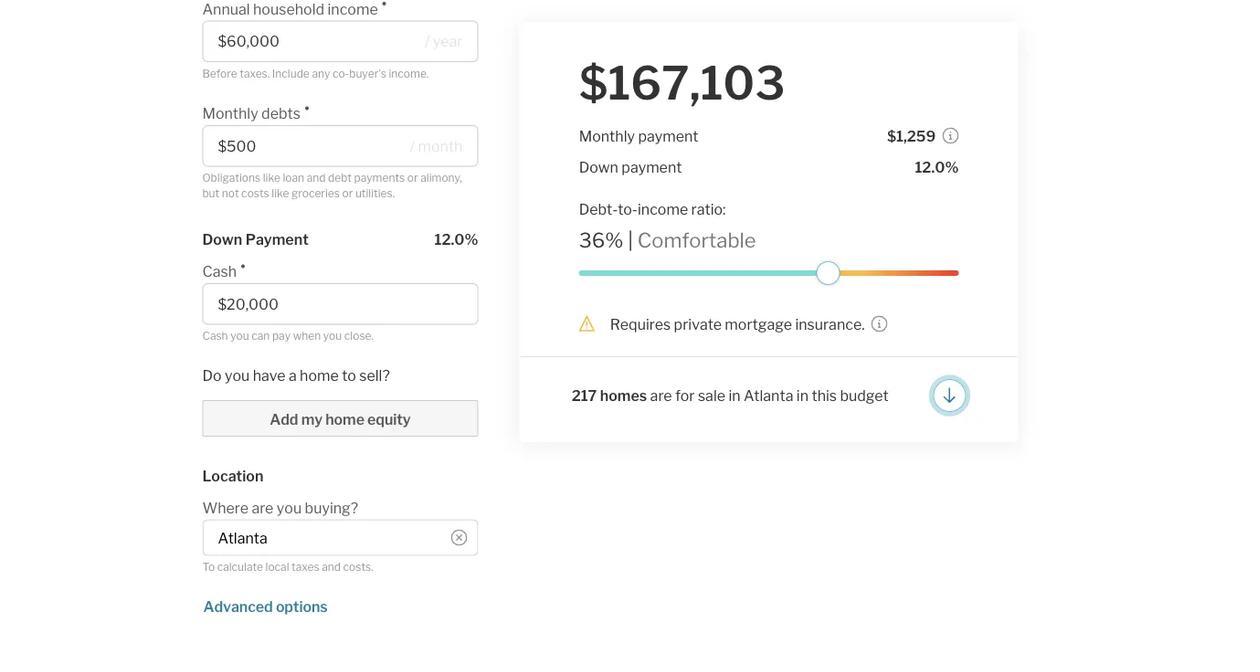 Task type: describe. For each thing, give the bounding box(es) containing it.
add my home equity button
[[202, 400, 479, 437]]

annual household income
[[202, 0, 378, 18]]

0 horizontal spatial or
[[342, 186, 353, 200]]

buying?
[[305, 499, 358, 517]]

ratio:
[[692, 200, 726, 218]]

household
[[253, 0, 325, 18]]

not
[[222, 186, 239, 200]]

sale
[[698, 387, 726, 404]]

annual
[[202, 0, 250, 18]]

clear input button
[[438, 530, 468, 552]]

/ month
[[410, 137, 463, 155]]

down payment
[[202, 231, 309, 249]]

annual household income. required field. element
[[202, 0, 469, 21]]

to-
[[618, 200, 638, 218]]

1 horizontal spatial are
[[650, 387, 672, 404]]

monthly debts
[[202, 105, 301, 122]]

pay
[[272, 330, 291, 343]]

taxes.
[[240, 67, 270, 80]]

search input image
[[451, 530, 468, 546]]

payment for down payment
[[622, 158, 682, 176]]

Monthly debts text field
[[218, 137, 404, 155]]

1 horizontal spatial or
[[408, 171, 418, 185]]

income for to-
[[638, 200, 688, 218]]

this
[[812, 387, 837, 404]]

Annual household income text field
[[218, 32, 417, 50]]

alimony,
[[421, 171, 462, 185]]

co-
[[333, 67, 349, 80]]

sell?
[[359, 367, 390, 384]]

groceries
[[292, 186, 340, 200]]

monthly for 12.0%
[[202, 105, 258, 122]]

0 vertical spatial like
[[263, 171, 281, 185]]

but
[[202, 186, 220, 200]]

down for down payment
[[202, 231, 243, 249]]

debts
[[262, 105, 301, 122]]

requires private mortgage
[[610, 315, 792, 333]]

utilities.
[[355, 186, 395, 200]]

cash for cash
[[202, 263, 237, 281]]

down for down payment
[[579, 158, 619, 176]]

close.
[[344, 330, 374, 343]]

options
[[276, 598, 328, 616]]

month
[[418, 137, 463, 155]]

down payment
[[579, 158, 682, 176]]

advanced options
[[203, 598, 328, 616]]

costs
[[241, 186, 269, 200]]

where
[[202, 499, 249, 517]]

0 horizontal spatial are
[[252, 499, 274, 517]]

2 in from the left
[[797, 387, 809, 404]]

include
[[272, 67, 310, 80]]

$1,259
[[887, 127, 936, 145]]

cash for cash you can pay when you close.
[[202, 330, 228, 343]]

local
[[266, 561, 289, 574]]

payment for monthly payment
[[638, 127, 699, 145]]

217 homes are for sale in atlanta in this budget
[[572, 387, 889, 404]]

a
[[289, 367, 297, 384]]

1 vertical spatial like
[[272, 186, 289, 200]]

you right do in the left of the page
[[225, 367, 250, 384]]

obligations
[[202, 171, 261, 185]]

payments
[[354, 171, 405, 185]]

before
[[202, 67, 237, 80]]

/ for / month
[[410, 137, 415, 155]]

/ year
[[425, 32, 463, 50]]

to
[[202, 561, 215, 574]]

atlanta
[[744, 387, 794, 404]]



Task type: vqa. For each thing, say whether or not it's contained in the screenshot.
Requires
yes



Task type: locate. For each thing, give the bounding box(es) containing it.
in left "this"
[[797, 387, 809, 404]]

1 horizontal spatial monthly
[[579, 127, 635, 145]]

income up 36% | comfortable
[[638, 200, 688, 218]]

or
[[408, 171, 418, 185], [342, 186, 353, 200]]

1 vertical spatial 12.0%
[[435, 231, 479, 249]]

12.0% down alimony,
[[435, 231, 479, 249]]

cash up do in the left of the page
[[202, 330, 228, 343]]

1 vertical spatial home
[[326, 410, 365, 428]]

0 vertical spatial income
[[328, 0, 378, 18]]

have
[[253, 367, 286, 384]]

like down "loan"
[[272, 186, 289, 200]]

1 vertical spatial monthly
[[579, 127, 635, 145]]

budget
[[840, 387, 889, 404]]

|
[[628, 228, 633, 253]]

/
[[425, 32, 430, 50], [410, 137, 415, 155]]

location
[[202, 467, 264, 485]]

mortgage
[[725, 315, 792, 333]]

calculate
[[217, 561, 263, 574]]

12.0% down $1,259
[[915, 158, 959, 176]]

like
[[263, 171, 281, 185], [272, 186, 289, 200]]

when
[[293, 330, 321, 343]]

0 vertical spatial 12.0%
[[915, 158, 959, 176]]

year
[[433, 32, 463, 50]]

requires
[[610, 315, 671, 333]]

0 vertical spatial monthly
[[202, 105, 258, 122]]

for
[[676, 387, 695, 404]]

equity
[[368, 410, 411, 428]]

0 horizontal spatial down
[[202, 231, 243, 249]]

private
[[674, 315, 722, 333]]

or down debt
[[342, 186, 353, 200]]

in right sale
[[729, 387, 741, 404]]

/ for / year
[[425, 32, 430, 50]]

Cash text field
[[218, 295, 463, 313]]

are right where
[[252, 499, 274, 517]]

cash
[[202, 263, 237, 281], [202, 330, 228, 343]]

1 vertical spatial payment
[[622, 158, 682, 176]]

cash down down payment
[[202, 263, 237, 281]]

where are you buying?
[[202, 499, 358, 517]]

do you have a home to sell?
[[202, 367, 390, 384]]

36% | comfortable
[[579, 228, 757, 253]]

0 vertical spatial and
[[307, 171, 326, 185]]

2 cash from the top
[[202, 330, 228, 343]]

you
[[231, 330, 249, 343], [323, 330, 342, 343], [225, 367, 250, 384], [277, 499, 302, 517]]

debt
[[328, 171, 352, 185]]

obligations like loan and debt payments or alimony, but not costs like groceries or utilities.
[[202, 171, 462, 200]]

cash. required field. element
[[202, 254, 469, 283]]

taxes
[[292, 561, 320, 574]]

/ left year
[[425, 32, 430, 50]]

payment down monthly payment
[[622, 158, 682, 176]]

comfortable
[[638, 228, 757, 253]]

1 vertical spatial /
[[410, 137, 415, 155]]

/ left month
[[410, 137, 415, 155]]

down down not
[[202, 231, 243, 249]]

debt-to-income ratio:
[[579, 200, 726, 218]]

loan
[[283, 171, 304, 185]]

payment
[[246, 231, 309, 249]]

my
[[301, 410, 323, 428]]

you left buying?
[[277, 499, 302, 517]]

home right a
[[300, 367, 339, 384]]

you right when
[[323, 330, 342, 343]]

add
[[270, 410, 298, 428]]

any
[[312, 67, 330, 80]]

add my home equity
[[270, 410, 411, 428]]

cash you can pay when you close.
[[202, 330, 374, 343]]

1 vertical spatial cash
[[202, 330, 228, 343]]

1 in from the left
[[729, 387, 741, 404]]

monthly debts. required field. element
[[202, 96, 469, 125]]

0 horizontal spatial 12.0%
[[435, 231, 479, 249]]

payment
[[638, 127, 699, 145], [622, 158, 682, 176]]

0 vertical spatial or
[[408, 171, 418, 185]]

1 vertical spatial down
[[202, 231, 243, 249]]

0 vertical spatial down
[[579, 158, 619, 176]]

0 vertical spatial payment
[[638, 127, 699, 145]]

36%
[[579, 228, 624, 253]]

0 horizontal spatial in
[[729, 387, 741, 404]]

0 vertical spatial are
[[650, 387, 672, 404]]

1 vertical spatial income
[[638, 200, 688, 218]]

217
[[572, 387, 597, 404]]

None range field
[[579, 261, 959, 285]]

monthly up down payment
[[579, 127, 635, 145]]

you left can
[[231, 330, 249, 343]]

0 horizontal spatial /
[[410, 137, 415, 155]]

to
[[342, 367, 356, 384]]

1 vertical spatial or
[[342, 186, 353, 200]]

and up groceries in the top left of the page
[[307, 171, 326, 185]]

1 vertical spatial and
[[322, 561, 341, 574]]

like left "loan"
[[263, 171, 281, 185]]

home inside button
[[326, 410, 365, 428]]

can
[[252, 330, 270, 343]]

$167,103
[[579, 55, 786, 111]]

12.0% for down payment
[[435, 231, 479, 249]]

1 cash from the top
[[202, 263, 237, 281]]

income up annual household income text field
[[328, 0, 378, 18]]

home
[[300, 367, 339, 384], [326, 410, 365, 428]]

or left alimony,
[[408, 171, 418, 185]]

income inside annual household income. required field. element
[[328, 0, 378, 18]]

0 horizontal spatial monthly
[[202, 105, 258, 122]]

monthly
[[202, 105, 258, 122], [579, 127, 635, 145]]

are
[[650, 387, 672, 404], [252, 499, 274, 517]]

0 vertical spatial home
[[300, 367, 339, 384]]

0 horizontal spatial income
[[328, 0, 378, 18]]

1 horizontal spatial /
[[425, 32, 430, 50]]

0 vertical spatial cash
[[202, 263, 237, 281]]

advanced options button
[[202, 598, 329, 616]]

income for household
[[328, 0, 378, 18]]

1 horizontal spatial down
[[579, 158, 619, 176]]

12.0%
[[915, 158, 959, 176], [435, 231, 479, 249]]

buyer's
[[349, 67, 387, 80]]

to calculate local taxes and costs.
[[202, 561, 374, 574]]

1 horizontal spatial in
[[797, 387, 809, 404]]

do
[[202, 367, 222, 384]]

insurance.
[[792, 315, 865, 333]]

before taxes. include any co-buyer's income.
[[202, 67, 429, 80]]

1 horizontal spatial 12.0%
[[915, 158, 959, 176]]

12.0% for down payment
[[915, 158, 959, 176]]

advanced
[[203, 598, 273, 616]]

and inside obligations like loan and debt payments or alimony, but not costs like groceries or utilities.
[[307, 171, 326, 185]]

and right taxes at the left bottom
[[322, 561, 341, 574]]

in
[[729, 387, 741, 404], [797, 387, 809, 404]]

monthly for 36%
[[579, 127, 635, 145]]

1 horizontal spatial income
[[638, 200, 688, 218]]

monthly payment
[[579, 127, 699, 145]]

and
[[307, 171, 326, 185], [322, 561, 341, 574]]

income.
[[389, 67, 429, 80]]

monthly down "before"
[[202, 105, 258, 122]]

0 vertical spatial /
[[425, 32, 430, 50]]

costs.
[[343, 561, 374, 574]]

are left for
[[650, 387, 672, 404]]

homes
[[600, 387, 647, 404]]

debt-
[[579, 200, 618, 218]]

down
[[579, 158, 619, 176], [202, 231, 243, 249]]

payment up down payment
[[638, 127, 699, 145]]

income
[[328, 0, 378, 18], [638, 200, 688, 218]]

home right my
[[326, 410, 365, 428]]

down up debt-
[[579, 158, 619, 176]]

1 vertical spatial are
[[252, 499, 274, 517]]

City, neighborhood, or zip search field
[[202, 520, 479, 556]]



